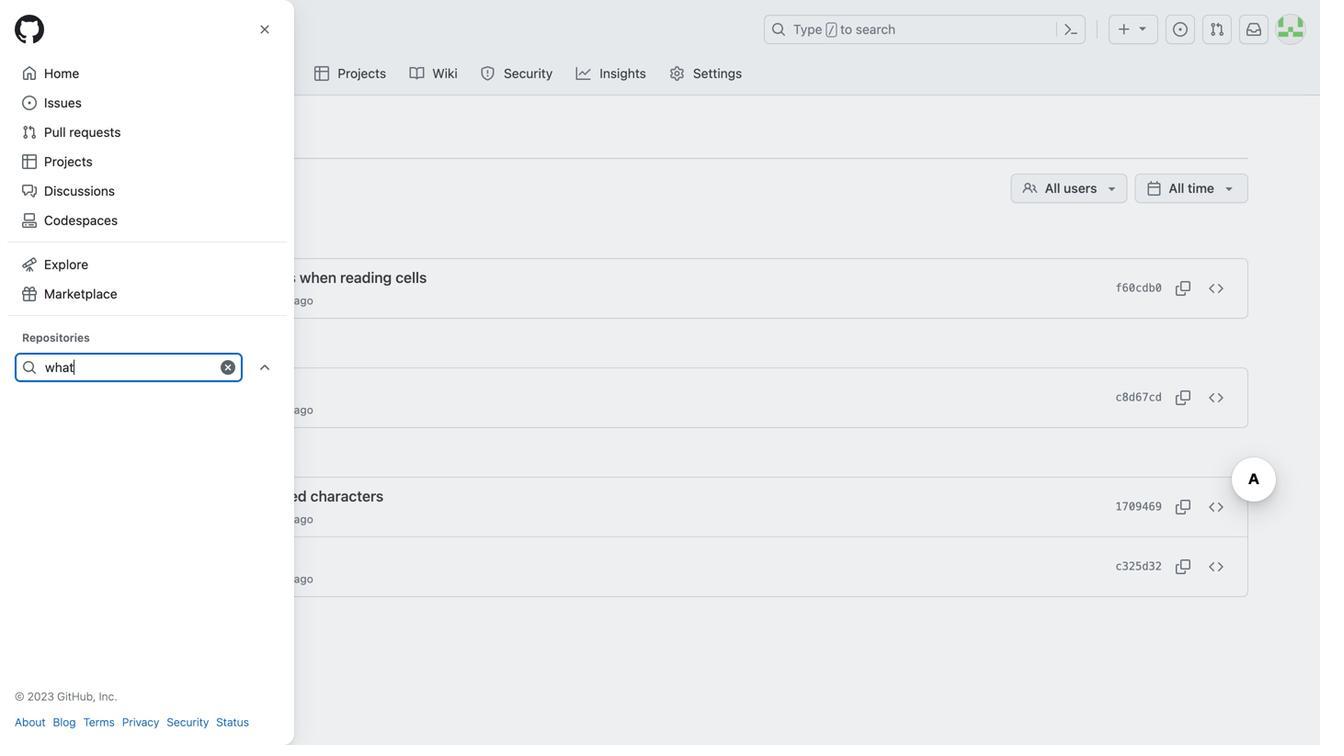 Task type: locate. For each thing, give the bounding box(es) containing it.
0 horizontal spatial to
[[196, 488, 210, 505]]

all
[[1045, 181, 1061, 196], [1169, 181, 1185, 196]]

2 all from the left
[[1169, 181, 1185, 196]]

0 vertical spatial code image
[[1209, 281, 1224, 296]]

triangle down image right 'time'
[[1222, 181, 1237, 196]]

security right "shield" image
[[504, 66, 553, 81]]

settings link
[[662, 60, 751, 87]]

0 vertical spatial security link
[[473, 60, 562, 87]]

import exception handling link
[[95, 378, 273, 396]]

1 years from the top
[[263, 294, 291, 307]]

commits
[[72, 121, 157, 147], [124, 223, 177, 239]]

2023
[[27, 691, 54, 703]]

1 horizontal spatial all
[[1169, 181, 1185, 196]]

Filter repositories text field
[[15, 353, 243, 383]]

privacy
[[122, 716, 159, 729]]

1 horizontal spatial code image
[[1209, 560, 1224, 575]]

1 15 from the top
[[248, 294, 260, 307]]

1 vertical spatial commits
[[124, 223, 177, 239]]

1 horizontal spatial security link
[[473, 60, 562, 87]]

about blog terms privacy security status
[[15, 716, 249, 729]]

years down allowed
[[263, 513, 291, 526]]

4 years from the top
[[263, 573, 291, 586]]

security
[[504, 66, 553, 81], [167, 716, 209, 729]]

triangle down image
[[1136, 21, 1150, 35], [1222, 181, 1237, 196]]

code image
[[1209, 281, 1224, 296], [1209, 391, 1224, 406], [1209, 500, 1224, 515]]

15 years ago down allowed
[[248, 573, 313, 586]]

2 15 from the top
[[248, 404, 260, 417]]

3 ago from the top
[[294, 513, 313, 526]]

commits on aug 12, 2008
[[124, 223, 278, 239]]

years down strings
[[263, 294, 291, 307]]

2 ago from the top
[[294, 404, 313, 417]]

close image
[[257, 22, 272, 37]]

wiki
[[432, 66, 458, 81]]

initial commit. more information available below. list item
[[73, 538, 1248, 597]]

privacy link
[[122, 714, 159, 731]]

commits for commits on aug 12, 2008
[[124, 223, 177, 239]]

from
[[213, 269, 245, 286]]

wiki link
[[402, 60, 466, 87]]

explore link
[[15, 250, 280, 280]]

sc 9kayk9 0 image for all users
[[1023, 181, 1038, 196]]

pull requests
[[44, 125, 121, 140]]

1709469 link
[[1107, 495, 1171, 520]]

©
[[15, 691, 24, 703]]

all left 'time'
[[1169, 181, 1185, 196]]

1 vertical spatial code image
[[1209, 391, 1224, 406]]

pull
[[44, 125, 66, 140]]

15 years ago
[[248, 294, 313, 307], [248, 404, 313, 417], [248, 573, 313, 586]]

0 vertical spatial triangle down image
[[1136, 21, 1150, 35]]

4 15 from the top
[[248, 573, 260, 586]]

users
[[1064, 181, 1097, 196]]

dialog containing home
[[0, 0, 294, 746]]

1 15 years ago from the top
[[248, 294, 313, 307]]

1 vertical spatial security link
[[167, 714, 209, 731]]

book image
[[410, 66, 424, 81]]

code image right copy full sha for 1709469 image
[[1209, 500, 1224, 515]]

years down added ? and _ to list of allowed characters 15 years ago
[[263, 573, 291, 586]]

notifications image
[[1247, 22, 1262, 37]]

years down handling
[[263, 404, 291, 417]]

commits up the explore link
[[124, 223, 177, 239]]

characters
[[310, 488, 384, 505]]

1 all from the left
[[1045, 181, 1061, 196]]

projects link left book image
[[307, 60, 395, 87]]

sc 9kayk9 0 image down the git branch image
[[95, 225, 109, 240]]

0 vertical spatial projects
[[338, 66, 386, 81]]

years inside initial commit. more information available below. list item
[[263, 573, 291, 586]]

15 inside initial commit. more information available below. list item
[[248, 573, 260, 586]]

1 vertical spatial projects
[[44, 154, 93, 169]]

0 horizontal spatial projects
[[44, 154, 93, 169]]

clear image
[[221, 360, 235, 375]]

sc 9kayk9 0 image
[[1023, 181, 1038, 196], [1147, 181, 1162, 196], [95, 225, 109, 240]]

ago
[[294, 294, 313, 307], [294, 404, 313, 417], [294, 513, 313, 526], [294, 573, 313, 586]]

projects right "table" image
[[338, 66, 386, 81]]

aug
[[199, 223, 222, 239]]

1 vertical spatial projects link
[[15, 147, 280, 177]]

1 vertical spatial code image
[[1209, 560, 1224, 575]]

projects up the discussions
[[44, 154, 93, 169]]

0 vertical spatial 15 years ago
[[248, 294, 313, 307]]

0 horizontal spatial code image
[[22, 66, 37, 81]]

to
[[841, 22, 852, 37], [196, 488, 210, 505]]

15
[[248, 294, 260, 307], [248, 404, 260, 417], [248, 513, 260, 526], [248, 573, 260, 586]]

0 vertical spatial commits
[[72, 121, 157, 147]]

triangle down image
[[1105, 181, 1119, 196]]

import exception handling
[[95, 378, 273, 396]]

1 vertical spatial security
[[167, 716, 209, 729]]

to right /
[[841, 22, 852, 37]]

reading
[[340, 269, 392, 286]]

© 2023 github, inc.
[[15, 691, 117, 703]]

1 code image from the top
[[1209, 281, 1224, 296]]

c325d32
[[1116, 560, 1162, 573]]

ago inside 'strip whitespace from strings when reading cells. more information available below.' list item
[[294, 294, 313, 307]]

projects
[[338, 66, 386, 81], [44, 154, 93, 169]]

about link
[[15, 714, 46, 731]]

15 down handling
[[248, 404, 260, 417]]

1 horizontal spatial projects
[[338, 66, 386, 81]]

security link
[[473, 60, 562, 87], [167, 714, 209, 731]]

issues
[[44, 95, 82, 110]]

1 horizontal spatial to
[[841, 22, 852, 37]]

to right _
[[196, 488, 210, 505]]

2 years from the top
[[263, 404, 291, 417]]

code image right copy full sha for f60cdb0 image on the top of page
[[1209, 281, 1224, 296]]

code image for strip whitespace from strings when reading cells
[[1209, 281, 1224, 296]]

0 horizontal spatial all
[[1045, 181, 1061, 196]]

2 vertical spatial 15 years ago
[[248, 573, 313, 586]]

15 down added ? and _ to list of allowed characters 15 years ago
[[248, 573, 260, 586]]

2 15 years ago from the top
[[248, 404, 313, 417]]

0 horizontal spatial sc 9kayk9 0 image
[[95, 225, 109, 240]]

3 years from the top
[[263, 513, 291, 526]]

master
[[105, 181, 148, 196]]

all left users at right
[[1045, 181, 1061, 196]]

0 horizontal spatial security link
[[167, 714, 209, 731]]

handling
[[214, 378, 273, 396]]

15 years ago down handling
[[248, 404, 313, 417]]

type
[[794, 22, 823, 37]]

dialog
[[0, 0, 294, 746]]

2 horizontal spatial sc 9kayk9 0 image
[[1147, 181, 1162, 196]]

1 ago from the top
[[294, 294, 313, 307]]

triangle down image right plus icon
[[1136, 21, 1150, 35]]

about
[[15, 716, 46, 729]]

security link for privacy link
[[167, 714, 209, 731]]

sc 9kayk9 0 image left all time
[[1147, 181, 1162, 196]]

0 vertical spatial projects link
[[307, 60, 395, 87]]

commits down issues link
[[72, 121, 157, 147]]

0 vertical spatial code image
[[22, 66, 37, 81]]

security link left status link
[[167, 714, 209, 731]]

sc 9kayk9 0 image left the all users
[[1023, 181, 1038, 196]]

0 horizontal spatial security
[[167, 716, 209, 729]]

15 years ago down strings
[[248, 294, 313, 307]]

import exception handling. more information available below. list item
[[73, 369, 1248, 428]]

2 code image from the top
[[1209, 391, 1224, 406]]

1 vertical spatial triangle down image
[[1222, 181, 1237, 196]]

code link
[[15, 60, 84, 87]]

code image left code at the left of page
[[22, 66, 37, 81]]

1 horizontal spatial security
[[504, 66, 553, 81]]

insights link
[[569, 60, 655, 87]]

0 horizontal spatial triangle down image
[[1136, 21, 1150, 35]]

security link left graph icon
[[473, 60, 562, 87]]

f60cdb0 link
[[1107, 276, 1171, 302]]

1 vertical spatial 15 years ago
[[248, 404, 313, 417]]

code image
[[22, 66, 37, 81], [1209, 560, 1224, 575]]

code image right copy full sha for c325d32 image on the right
[[1209, 560, 1224, 575]]

15 down strip whitespace from strings when reading cells
[[248, 294, 260, 307]]

3 15 years ago from the top
[[248, 573, 313, 586]]

15 down of
[[248, 513, 260, 526]]

table image
[[314, 66, 329, 81]]

projects inside dialog
[[44, 154, 93, 169]]

f60cdb0
[[1116, 282, 1162, 295]]

projects link
[[307, 60, 395, 87], [15, 147, 280, 177]]

2 vertical spatial code image
[[1209, 500, 1224, 515]]

3 15 from the top
[[248, 513, 260, 526]]

terms link
[[83, 714, 115, 731]]

0 vertical spatial security
[[504, 66, 553, 81]]

issues link
[[15, 88, 280, 118]]

list
[[213, 488, 233, 505]]

sc 9kayk9 0 image inside "all users" popup button
[[1023, 181, 1038, 196]]

when
[[300, 269, 337, 286]]

codespaces
[[44, 213, 118, 228]]

security left status link
[[167, 716, 209, 729]]

projects link up master
[[15, 147, 280, 177]]

years
[[263, 294, 291, 307], [263, 404, 291, 417], [263, 513, 291, 526], [263, 573, 291, 586]]

1 vertical spatial to
[[196, 488, 210, 505]]

code image right copy full sha for c8d67cd image
[[1209, 391, 1224, 406]]

all for all time
[[1169, 181, 1185, 196]]

strings
[[249, 269, 296, 286]]

1 horizontal spatial triangle down image
[[1222, 181, 1237, 196]]

sc 9kayk9 0 image for commits on aug 12, 2008
[[95, 225, 109, 240]]

security link for wiki link
[[473, 60, 562, 87]]

discussions link
[[15, 177, 280, 206]]

15 inside 'strip whitespace from strings when reading cells. more information available below.' list item
[[248, 294, 260, 307]]

copy full sha for c8d67cd image
[[1176, 391, 1191, 406]]

1 horizontal spatial sc 9kayk9 0 image
[[1023, 181, 1038, 196]]

pull requests link
[[15, 118, 280, 147]]

ago inside initial commit. more information available below. list item
[[294, 573, 313, 586]]

4 ago from the top
[[294, 573, 313, 586]]



Task type: describe. For each thing, give the bounding box(es) containing it.
?
[[143, 488, 151, 505]]

status
[[216, 716, 249, 729]]

blog link
[[53, 714, 76, 731]]

strip whitespace from strings when reading cells
[[95, 269, 427, 286]]

terms
[[83, 716, 115, 729]]

time
[[1188, 181, 1215, 196]]

gear image
[[670, 66, 685, 81]]

code image for import exception handling
[[1209, 391, 1224, 406]]

triangle down image inside all time popup button
[[1222, 181, 1237, 196]]

c325d32 link
[[1107, 554, 1171, 580]]

commits on may 23, 2008 list
[[73, 478, 1248, 597]]

home
[[44, 66, 79, 81]]

whitespace
[[131, 269, 209, 286]]

commits for commits
[[72, 121, 157, 147]]

sc 9kayk9 0 image for all time
[[1147, 181, 1162, 196]]

of
[[237, 488, 251, 505]]

open global navigation menu image
[[22, 22, 37, 37]]

import
[[95, 378, 140, 396]]

plus image
[[1117, 22, 1132, 37]]

codespaces link
[[15, 206, 280, 235]]

12,
[[225, 223, 242, 239]]

all users button
[[1011, 174, 1128, 203]]

github,
[[57, 691, 96, 703]]

issue opened image
[[1173, 22, 1188, 37]]

15 years ago inside initial commit. more information available below. list item
[[248, 573, 313, 586]]

marketplace link
[[15, 280, 280, 309]]

c8d67cd
[[1116, 391, 1162, 404]]

on
[[180, 223, 195, 239]]

1 horizontal spatial projects link
[[307, 60, 395, 87]]

master button
[[72, 174, 182, 203]]

to inside added ? and _ to list of allowed characters 15 years ago
[[196, 488, 210, 505]]

3 code image from the top
[[1209, 500, 1224, 515]]

years inside import exception handling. more information available below. "list item"
[[263, 404, 291, 417]]

code image inside initial commit. more information available below. list item
[[1209, 560, 1224, 575]]

author image
[[96, 293, 110, 308]]

added ? and _ to list of allowed characters link
[[95, 488, 384, 505]]

strip whitespace from strings when reading cells. more information available below. list item
[[73, 259, 1248, 318]]

allowed
[[255, 488, 307, 505]]

excel_importer
[[197, 22, 291, 37]]

git pull request image
[[1210, 22, 1225, 37]]

years inside added ? and _ to list of allowed characters 15 years ago
[[263, 513, 291, 526]]

all time
[[1169, 181, 1215, 196]]

added ? and _ to list of allowed characters 15 years ago
[[95, 488, 384, 526]]

graph image
[[576, 66, 591, 81]]

search
[[856, 22, 896, 37]]

home link
[[15, 59, 280, 88]]

0 horizontal spatial projects link
[[15, 147, 280, 177]]

discussions
[[44, 183, 115, 199]]

ago inside added ? and _ to list of allowed characters 15 years ago
[[294, 513, 313, 526]]

settings
[[693, 66, 742, 81]]

blog
[[53, 716, 76, 729]]

cells
[[396, 269, 427, 286]]

c8d67cd link
[[1107, 385, 1171, 411]]

copy full sha for f60cdb0 image
[[1176, 281, 1191, 296]]

strip
[[95, 269, 127, 286]]

years inside 'strip whitespace from strings when reading cells. more information available below.' list item
[[263, 294, 291, 307]]

1709469
[[1116, 501, 1162, 514]]

_
[[184, 488, 192, 505]]

status link
[[216, 714, 249, 731]]

all time button
[[1135, 174, 1249, 203]]

code
[[45, 66, 76, 81]]

ago inside import exception handling. more information available below. "list item"
[[294, 404, 313, 417]]

15 inside added ? and _ to list of allowed characters 15 years ago
[[248, 513, 260, 526]]

git branch image
[[84, 181, 98, 196]]

0 vertical spatial to
[[841, 22, 852, 37]]

copy full sha for 1709469 image
[[1176, 500, 1191, 515]]

inc.
[[99, 691, 117, 703]]

type / to search
[[794, 22, 896, 37]]

15 years ago inside 'strip whitespace from strings when reading cells. more information available below.' list item
[[248, 294, 313, 307]]

repositories
[[22, 331, 90, 344]]

insights
[[600, 66, 646, 81]]

all for all users
[[1045, 181, 1061, 196]]

excel_importer link
[[190, 15, 298, 44]]

command palette image
[[1064, 22, 1079, 37]]

15 years ago inside import exception handling. more information available below. "list item"
[[248, 404, 313, 417]]

strip whitespace from strings when reading cells link
[[95, 269, 427, 286]]

all users
[[1045, 181, 1097, 196]]

and
[[154, 488, 180, 505]]

added ? and _ to list of allowed characters. more information available below. list item
[[73, 478, 1248, 538]]

/
[[828, 24, 835, 37]]

marketplace
[[44, 286, 117, 302]]

explore
[[44, 257, 88, 272]]

exception
[[144, 378, 210, 396]]

15 inside import exception handling. more information available below. "list item"
[[248, 404, 260, 417]]

added
[[95, 488, 139, 505]]

copy full sha for c325d32 image
[[1176, 560, 1191, 575]]

shield image
[[481, 66, 495, 81]]

2008
[[246, 223, 278, 239]]

requests
[[69, 125, 121, 140]]



Task type: vqa. For each thing, say whether or not it's contained in the screenshot.
'NOTEBOOK'
no



